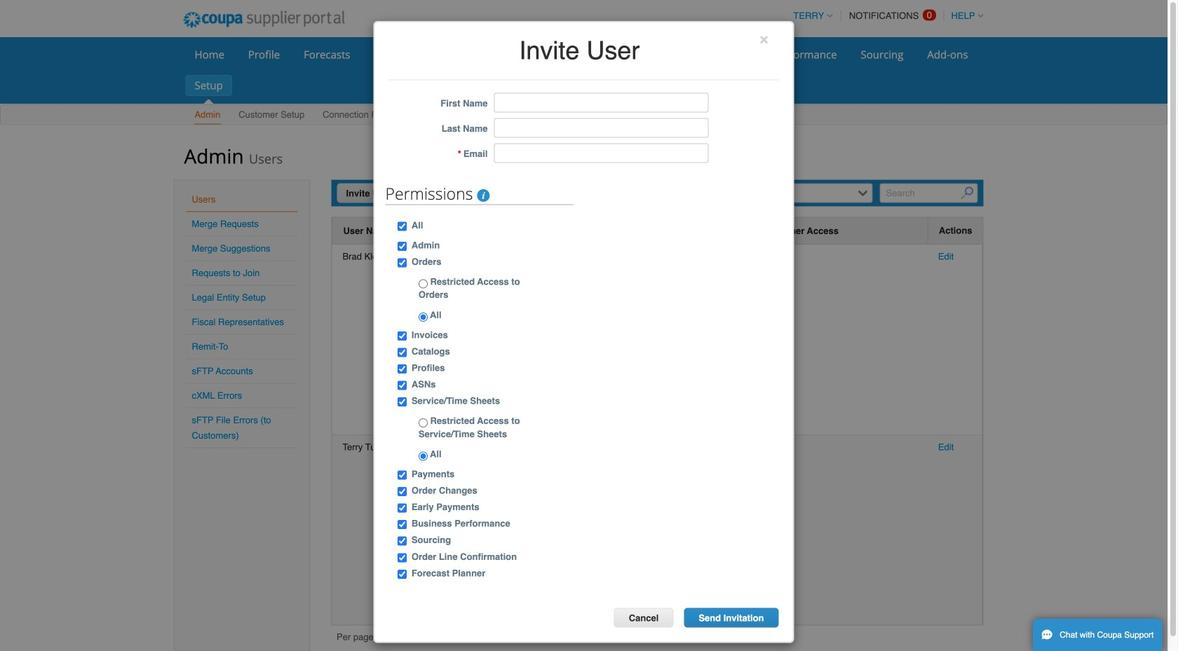 Task type: describe. For each thing, give the bounding box(es) containing it.
Search text field
[[880, 183, 978, 203]]

info image
[[477, 189, 490, 202]]

search image
[[961, 187, 974, 200]]

coupa supplier portal image
[[174, 2, 354, 37]]



Task type: locate. For each thing, give the bounding box(es) containing it.
None text field
[[494, 93, 709, 113], [494, 118, 709, 138], [494, 93, 709, 113], [494, 118, 709, 138]]

None text field
[[494, 143, 709, 163]]

None checkbox
[[398, 332, 407, 341], [398, 365, 407, 374], [398, 381, 407, 390], [398, 488, 407, 497], [398, 504, 407, 513], [398, 332, 407, 341], [398, 365, 407, 374], [398, 381, 407, 390], [398, 488, 407, 497], [398, 504, 407, 513]]

navigation
[[337, 631, 431, 647]]

None checkbox
[[398, 222, 407, 231], [398, 242, 407, 251], [398, 259, 407, 268], [398, 348, 407, 357], [398, 398, 407, 407], [398, 471, 407, 480], [398, 521, 407, 530], [398, 537, 407, 546], [398, 554, 407, 563], [398, 570, 407, 579], [398, 222, 407, 231], [398, 242, 407, 251], [398, 259, 407, 268], [398, 348, 407, 357], [398, 398, 407, 407], [398, 471, 407, 480], [398, 521, 407, 530], [398, 537, 407, 546], [398, 554, 407, 563], [398, 570, 407, 579]]

None radio
[[419, 280, 428, 289], [419, 419, 428, 428], [419, 452, 428, 461], [419, 280, 428, 289], [419, 419, 428, 428], [419, 452, 428, 461]]

None radio
[[419, 313, 428, 322]]



Task type: vqa. For each thing, say whether or not it's contained in the screenshot.
text box
yes



